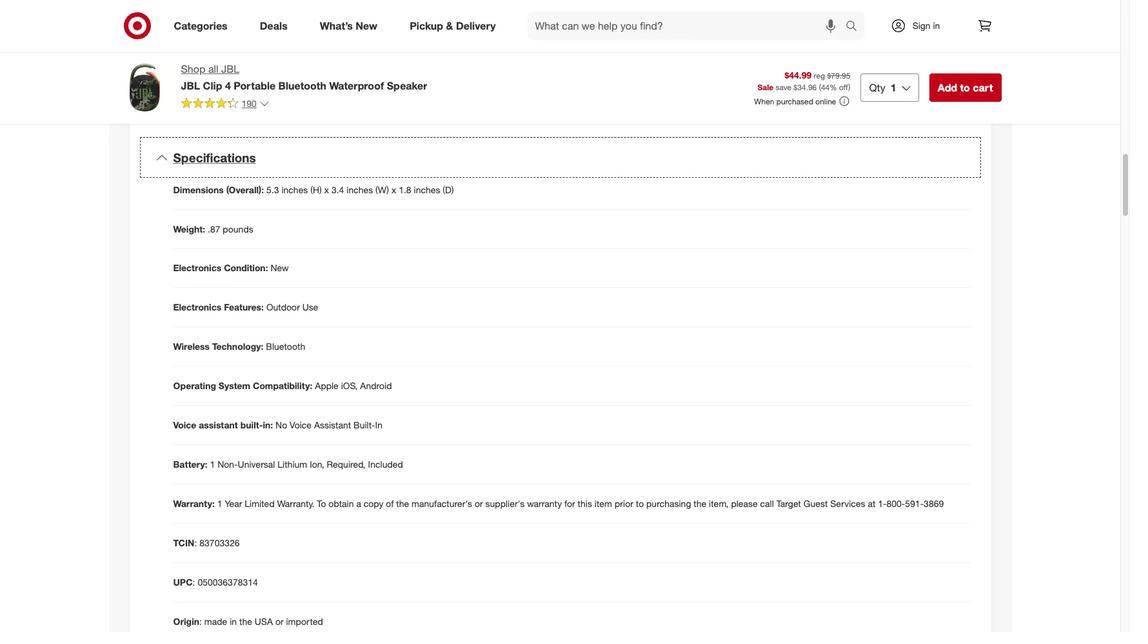 Task type: vqa. For each thing, say whether or not it's contained in the screenshot.
1-
yes



Task type: locate. For each thing, give the bounding box(es) containing it.
electronics for electronics condition: new
[[173, 263, 221, 274]]

0 vertical spatial or
[[475, 499, 483, 510]]

%
[[830, 83, 837, 93]]

voice right no
[[290, 420, 312, 431]]

the right of
[[396, 499, 409, 510]]

the left item,
[[694, 499, 706, 510]]

bluetooth down the outdoor
[[266, 341, 305, 352]]

what's new
[[320, 19, 377, 32]]

x right (h)
[[324, 184, 329, 195]]

1 vertical spatial bluetooth
[[266, 341, 305, 352]]

cart
[[973, 81, 993, 94]]

dimensions (overall): 5.3 inches (h) x 3.4 inches (w) x 1.8 inches (d)
[[173, 184, 454, 195]]

3869
[[924, 499, 944, 510]]

no
[[275, 420, 287, 431]]

0 horizontal spatial in
[[230, 617, 237, 628]]

new right condition: in the top of the page
[[271, 263, 289, 274]]

190 link
[[181, 97, 270, 112]]

to right prior
[[636, 499, 644, 510]]

pickup
[[410, 19, 443, 32]]

please
[[731, 499, 758, 510]]

inches left (d)
[[414, 184, 440, 195]]

inches right 3.4
[[347, 184, 373, 195]]

0 vertical spatial bluetooth
[[278, 79, 326, 92]]

inches
[[281, 184, 308, 195], [347, 184, 373, 195], [414, 184, 440, 195]]

: left 050036378314
[[193, 577, 195, 588]]

sale
[[758, 83, 773, 93]]

1 horizontal spatial or
[[475, 499, 483, 510]]

2 horizontal spatial 1
[[891, 81, 896, 94]]

0 horizontal spatial or
[[275, 617, 284, 628]]

add to cart
[[938, 81, 993, 94]]

included
[[368, 459, 403, 470]]

1 vertical spatial to
[[636, 499, 644, 510]]

lithium
[[278, 459, 307, 470]]

0 vertical spatial in
[[933, 20, 940, 31]]

bluetooth right portable
[[278, 79, 326, 92]]

voice assistant built-in: no voice assistant built-in
[[173, 420, 382, 431]]

electronics up "wireless"
[[173, 302, 221, 313]]

in right the made
[[230, 617, 237, 628]]

0 vertical spatial 1
[[891, 81, 896, 94]]

:
[[194, 538, 197, 549], [193, 577, 195, 588], [199, 617, 202, 628]]

at
[[868, 499, 875, 510]]

1 horizontal spatial jbl
[[221, 63, 239, 75]]

2 voice from the left
[[290, 420, 312, 431]]

made
[[204, 617, 227, 628]]

1 horizontal spatial new
[[356, 19, 377, 32]]

3 inches from the left
[[414, 184, 440, 195]]

1 right qty
[[891, 81, 896, 94]]

features:
[[224, 302, 264, 313]]

(
[[819, 83, 821, 93]]

jbl up 'show'
[[181, 79, 200, 92]]

1 horizontal spatial 1
[[217, 499, 222, 510]]

a
[[356, 499, 361, 510]]

all
[[208, 63, 218, 75]]

non-
[[218, 459, 238, 470]]

0 horizontal spatial voice
[[173, 420, 196, 431]]

weight:
[[173, 223, 205, 234]]

1 left non-
[[210, 459, 215, 470]]

built-
[[354, 420, 375, 431]]

1 vertical spatial :
[[193, 577, 195, 588]]

x left 1.8
[[392, 184, 396, 195]]

190
[[242, 98, 257, 109]]

1 vertical spatial jbl
[[181, 79, 200, 92]]

0 horizontal spatial new
[[271, 263, 289, 274]]

1 horizontal spatial in
[[933, 20, 940, 31]]

to
[[317, 499, 326, 510]]

the
[[396, 499, 409, 510], [694, 499, 706, 510], [239, 617, 252, 628]]

: left the made
[[199, 617, 202, 628]]

1 for qty
[[891, 81, 896, 94]]

purchased
[[776, 96, 813, 106]]

to inside the 'add to cart' button
[[960, 81, 970, 94]]

inches left (h)
[[281, 184, 308, 195]]

2 vertical spatial 1
[[217, 499, 222, 510]]

jbl up 4 at left
[[221, 63, 239, 75]]

technology:
[[212, 341, 263, 352]]

when
[[754, 96, 774, 106]]

warranty.
[[277, 499, 314, 510]]

1 left year
[[217, 499, 222, 510]]

warranty
[[527, 499, 562, 510]]

1 vertical spatial in
[[230, 617, 237, 628]]

0 vertical spatial to
[[960, 81, 970, 94]]

show more
[[179, 95, 218, 105]]

to right add
[[960, 81, 970, 94]]

call
[[760, 499, 774, 510]]

use
[[302, 302, 318, 313]]

add to cart button
[[929, 74, 1001, 102]]

1 horizontal spatial voice
[[290, 420, 312, 431]]

new right the what's
[[356, 19, 377, 32]]

warranty: 1 year limited warranty. to obtain a copy of the manufacturer's or supplier's warranty for this item prior to purchasing the item, please call target guest services at 1-800-591-3869
[[173, 499, 944, 510]]

3.4
[[331, 184, 344, 195]]

android
[[360, 381, 392, 392]]

1 vertical spatial or
[[275, 617, 284, 628]]

or left supplier's
[[475, 499, 483, 510]]

What can we help you find? suggestions appear below search field
[[527, 12, 848, 40]]

warranty:
[[173, 499, 215, 510]]

upc : 050036378314
[[173, 577, 258, 588]]

specifications
[[173, 150, 256, 165]]

item,
[[709, 499, 729, 510]]

voice
[[173, 420, 196, 431], [290, 420, 312, 431]]

1 horizontal spatial inches
[[347, 184, 373, 195]]

online
[[815, 96, 836, 106]]

591-
[[905, 499, 924, 510]]

2 horizontal spatial the
[[694, 499, 706, 510]]

prior
[[615, 499, 633, 510]]

0 vertical spatial electronics
[[173, 263, 221, 274]]

target
[[776, 499, 801, 510]]

services
[[830, 499, 865, 510]]

what's new link
[[309, 12, 394, 40]]

purchasing
[[646, 499, 691, 510]]

voice left the 'assistant'
[[173, 420, 196, 431]]

add
[[938, 81, 957, 94]]

electronics down weight: at the left of page
[[173, 263, 221, 274]]

outdoor
[[266, 302, 300, 313]]

1 electronics from the top
[[173, 263, 221, 274]]

1 horizontal spatial x
[[392, 184, 396, 195]]

2 electronics from the top
[[173, 302, 221, 313]]

1 vertical spatial electronics
[[173, 302, 221, 313]]

or right usa
[[275, 617, 284, 628]]

the left usa
[[239, 617, 252, 628]]

save
[[776, 83, 791, 93]]

bluetooth inside the "shop all jbl jbl clip 4 portable bluetooth waterproof speaker"
[[278, 79, 326, 92]]

in
[[375, 420, 382, 431]]

.87
[[208, 223, 220, 234]]

sign in
[[912, 20, 940, 31]]

to
[[960, 81, 970, 94], [636, 499, 644, 510]]

in
[[933, 20, 940, 31], [230, 617, 237, 628]]

this
[[578, 499, 592, 510]]

x
[[324, 184, 329, 195], [392, 184, 396, 195]]

delivery
[[456, 19, 496, 32]]

1 horizontal spatial to
[[960, 81, 970, 94]]

in right sign
[[933, 20, 940, 31]]

universal
[[238, 459, 275, 470]]

2 horizontal spatial inches
[[414, 184, 440, 195]]

0 horizontal spatial inches
[[281, 184, 308, 195]]

search button
[[839, 12, 870, 43]]

portable
[[234, 79, 276, 92]]

0 horizontal spatial jbl
[[181, 79, 200, 92]]

0 horizontal spatial x
[[324, 184, 329, 195]]

categories link
[[163, 12, 244, 40]]

tcin
[[173, 538, 194, 549]]

1 for battery:
[[210, 459, 215, 470]]

: for upc
[[193, 577, 195, 588]]

0 vertical spatial :
[[194, 538, 197, 549]]

0 horizontal spatial 1
[[210, 459, 215, 470]]

1 vertical spatial 1
[[210, 459, 215, 470]]

: left 83703326
[[194, 538, 197, 549]]



Task type: describe. For each thing, give the bounding box(es) containing it.
deals
[[260, 19, 288, 32]]

(overall):
[[226, 184, 264, 195]]

1 x from the left
[[324, 184, 329, 195]]

usa
[[255, 617, 273, 628]]

5.3
[[266, 184, 279, 195]]

operating
[[173, 381, 216, 392]]

1 inches from the left
[[281, 184, 308, 195]]

wireless
[[173, 341, 210, 352]]

1 voice from the left
[[173, 420, 196, 431]]

electronics for electronics features: outdoor use
[[173, 302, 221, 313]]

imported
[[286, 617, 323, 628]]

shop all jbl jbl clip 4 portable bluetooth waterproof speaker
[[181, 63, 427, 92]]

1 horizontal spatial the
[[396, 499, 409, 510]]

show
[[179, 95, 198, 105]]

reg
[[814, 71, 825, 80]]

0 vertical spatial jbl
[[221, 63, 239, 75]]

clip
[[203, 79, 222, 92]]

800-
[[887, 499, 905, 510]]

operating system compatibility: apple ios, android
[[173, 381, 392, 392]]

0 horizontal spatial to
[[636, 499, 644, 510]]

categories
[[174, 19, 227, 32]]

waterproof
[[329, 79, 384, 92]]

built-
[[240, 420, 263, 431]]

83703326
[[199, 538, 240, 549]]

item
[[595, 499, 612, 510]]

dimensions
[[173, 184, 224, 195]]

(w)
[[375, 184, 389, 195]]

assistant
[[314, 420, 351, 431]]

ios,
[[341, 381, 358, 392]]

origin : made in the usa or imported
[[173, 617, 323, 628]]

pickup & delivery
[[410, 19, 496, 32]]

battery: 1 non-universal lithium ion, required, included
[[173, 459, 403, 470]]

search
[[839, 20, 870, 33]]

for
[[564, 499, 575, 510]]

origin
[[173, 617, 199, 628]]

0 vertical spatial new
[[356, 19, 377, 32]]

44
[[821, 83, 830, 93]]

guest
[[804, 499, 828, 510]]

electronics condition: new
[[173, 263, 289, 274]]

upc
[[173, 577, 193, 588]]

$79.95
[[827, 71, 850, 80]]

: for tcin
[[194, 538, 197, 549]]

2 inches from the left
[[347, 184, 373, 195]]

show more button
[[173, 90, 224, 111]]

required,
[[327, 459, 366, 470]]

system
[[219, 381, 250, 392]]

1.8
[[399, 184, 411, 195]]

$44.99
[[785, 69, 812, 80]]

34.96
[[797, 83, 817, 93]]

year
[[225, 499, 242, 510]]

ion,
[[310, 459, 324, 470]]

condition:
[[224, 263, 268, 274]]

0 horizontal spatial the
[[239, 617, 252, 628]]

what's
[[320, 19, 353, 32]]

qty 1
[[869, 81, 896, 94]]

in inside sign in link
[[933, 20, 940, 31]]

1-
[[878, 499, 887, 510]]

(d)
[[443, 184, 454, 195]]

compatibility:
[[253, 381, 312, 392]]

(h)
[[310, 184, 322, 195]]

qty
[[869, 81, 885, 94]]

$44.99 reg $79.95 sale save $ 34.96 ( 44 % off )
[[758, 69, 850, 93]]

1 for warranty:
[[217, 499, 222, 510]]

speaker
[[387, 79, 427, 92]]

weight: .87 pounds
[[173, 223, 253, 234]]

off
[[839, 83, 848, 93]]

&
[[446, 19, 453, 32]]

tcin : 83703326
[[173, 538, 240, 549]]

deals link
[[249, 12, 304, 40]]

pounds
[[223, 223, 253, 234]]

2 vertical spatial :
[[199, 617, 202, 628]]

specifications button
[[140, 137, 981, 178]]

2 x from the left
[[392, 184, 396, 195]]

supplier's
[[485, 499, 525, 510]]

electronics features: outdoor use
[[173, 302, 318, 313]]

shop
[[181, 63, 205, 75]]

limited
[[245, 499, 275, 510]]

image of jbl clip 4 portable bluetooth waterproof speaker image
[[119, 62, 171, 114]]

apple
[[315, 381, 338, 392]]

1 vertical spatial new
[[271, 263, 289, 274]]

sign
[[912, 20, 930, 31]]

in:
[[263, 420, 273, 431]]

copy
[[364, 499, 383, 510]]

pickup & delivery link
[[399, 12, 512, 40]]



